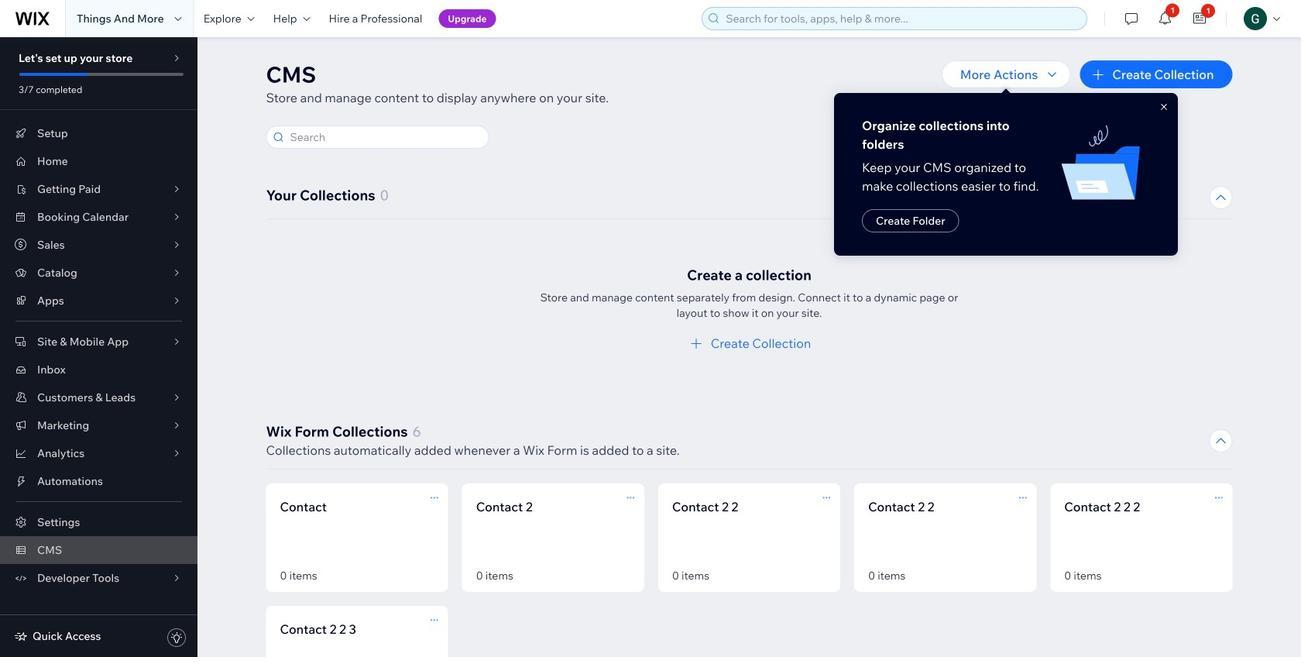 Task type: locate. For each thing, give the bounding box(es) containing it.
Search field
[[286, 126, 484, 148]]

sidebar element
[[0, 37, 198, 657]]



Task type: vqa. For each thing, say whether or not it's contained in the screenshot.
0 field
no



Task type: describe. For each thing, give the bounding box(es) containing it.
Search for tools, apps, help & more... field
[[722, 8, 1083, 29]]



